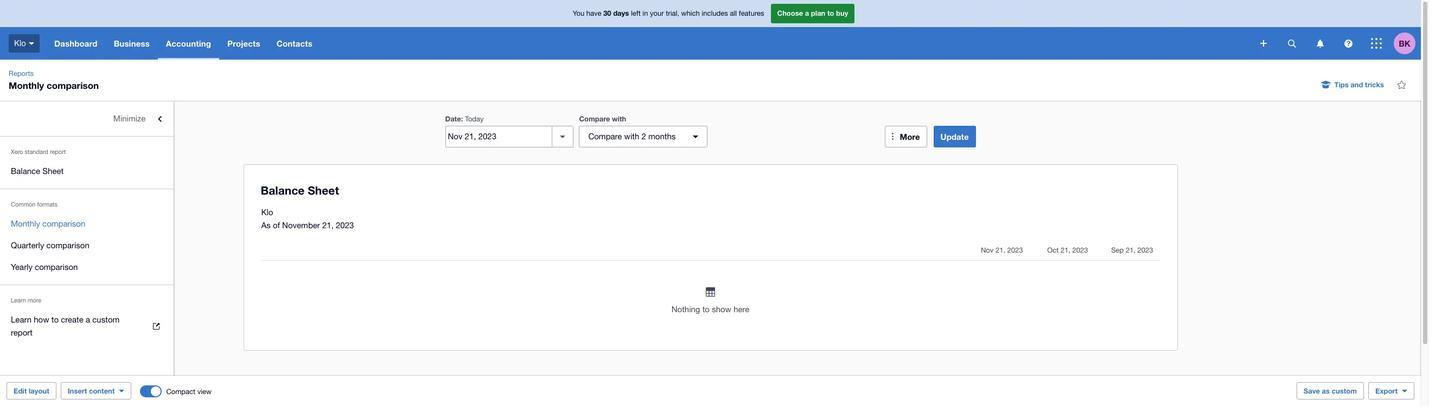 Task type: vqa. For each thing, say whether or not it's contained in the screenshot.
the bottommost "Learn"
yes



Task type: describe. For each thing, give the bounding box(es) containing it.
quarterly
[[11, 241, 44, 250]]

learn for learn how to create a custom report
[[11, 315, 32, 325]]

report inside learn how to create a custom report
[[11, 328, 33, 338]]

xero
[[11, 149, 23, 155]]

and
[[1351, 80, 1364, 89]]

2023 for sep 21, 2023
[[1138, 246, 1154, 255]]

business button
[[106, 27, 158, 60]]

to inside banner
[[828, 9, 834, 18]]

show
[[712, 305, 732, 314]]

date
[[445, 115, 461, 123]]

klo button
[[0, 27, 46, 60]]

Select end date field
[[446, 126, 552, 147]]

as
[[1322, 387, 1330, 396]]

date : today
[[445, 115, 484, 123]]

comparison inside reports monthly comparison
[[47, 80, 99, 91]]

sep 21, 2023
[[1112, 246, 1154, 255]]

yearly
[[11, 263, 33, 272]]

standard
[[25, 149, 48, 155]]

more
[[28, 297, 41, 304]]

tips
[[1335, 80, 1349, 89]]

save
[[1304, 387, 1320, 396]]

here
[[734, 305, 750, 314]]

trial,
[[666, 9, 680, 18]]

export button
[[1369, 383, 1415, 400]]

more
[[900, 132, 920, 142]]

includes
[[702, 9, 728, 18]]

november
[[282, 221, 320, 230]]

2023 inside klo as of november 21, 2023
[[336, 221, 354, 230]]

today
[[465, 115, 484, 123]]

add to favourites image
[[1391, 74, 1413, 96]]

nov 21, 2023
[[981, 246, 1023, 255]]

more button
[[885, 126, 927, 148]]

contacts button
[[268, 27, 321, 60]]

view
[[197, 388, 212, 396]]

accounting
[[166, 39, 211, 48]]

common formats
[[11, 201, 58, 208]]

learn more
[[11, 297, 41, 304]]

nothing
[[672, 305, 700, 314]]

quarterly comparison link
[[0, 235, 174, 257]]

how
[[34, 315, 49, 325]]

learn how to create a custom report link
[[0, 309, 174, 344]]

insert content button
[[61, 383, 132, 400]]

2023 for nov 21, 2023
[[1008, 246, 1023, 255]]

left
[[631, 9, 641, 18]]

21, for sep 21, 2023
[[1126, 246, 1136, 255]]

learn how to create a custom report
[[11, 315, 120, 338]]

buy
[[836, 9, 849, 18]]

balance sheet
[[11, 167, 64, 176]]

balance sheet link
[[0, 161, 174, 182]]

yearly comparison link
[[0, 257, 174, 278]]

0 vertical spatial report
[[50, 149, 66, 155]]

oct
[[1048, 246, 1059, 255]]

comparison for quarterly comparison
[[46, 241, 89, 250]]

save as custom button
[[1297, 383, 1365, 400]]

banner containing bk
[[0, 0, 1421, 60]]

monthly comparison
[[11, 219, 85, 228]]

comparison for yearly comparison
[[35, 263, 78, 272]]

export
[[1376, 387, 1398, 396]]

monthly inside reports monthly comparison
[[9, 80, 44, 91]]

to inside learn how to create a custom report
[[51, 315, 59, 325]]

a inside banner
[[805, 9, 809, 18]]

months
[[649, 132, 676, 141]]

30
[[604, 9, 611, 18]]

nov
[[981, 246, 994, 255]]

compact
[[166, 388, 195, 396]]

minimize button
[[0, 108, 174, 130]]

update button
[[934, 126, 976, 148]]

layout
[[29, 387, 49, 396]]

features
[[739, 9, 764, 18]]

balance
[[11, 167, 40, 176]]

report output element
[[261, 241, 1160, 338]]

business
[[114, 39, 150, 48]]

svg image inside klo popup button
[[29, 42, 34, 45]]

compact view
[[166, 388, 212, 396]]

in
[[643, 9, 648, 18]]

projects button
[[219, 27, 268, 60]]

custom inside button
[[1332, 387, 1357, 396]]

choose
[[777, 9, 803, 18]]

update
[[941, 132, 969, 142]]

quarterly comparison
[[11, 241, 89, 250]]

compare for compare with 2 months
[[589, 132, 622, 141]]

xero standard report
[[11, 149, 66, 155]]



Task type: locate. For each thing, give the bounding box(es) containing it.
learn inside learn how to create a custom report
[[11, 315, 32, 325]]

custom right create at left
[[92, 315, 120, 325]]

21,
[[322, 221, 334, 230], [996, 246, 1006, 255], [1061, 246, 1071, 255], [1126, 246, 1136, 255]]

0 horizontal spatial custom
[[92, 315, 120, 325]]

klo up reports
[[14, 38, 26, 48]]

1 vertical spatial monthly
[[11, 219, 40, 228]]

you
[[573, 9, 585, 18]]

report up sheet
[[50, 149, 66, 155]]

a right create at left
[[86, 315, 90, 325]]

to left show
[[703, 305, 710, 314]]

learn
[[11, 297, 26, 304], [11, 315, 32, 325]]

yearly comparison
[[11, 263, 78, 272]]

custom
[[92, 315, 120, 325], [1332, 387, 1357, 396]]

choose a plan to buy
[[777, 9, 849, 18]]

2 learn from the top
[[11, 315, 32, 325]]

report
[[50, 149, 66, 155], [11, 328, 33, 338]]

tips and tricks button
[[1315, 76, 1391, 93]]

monthly comparison link
[[0, 213, 174, 235]]

2 vertical spatial to
[[51, 315, 59, 325]]

report down learn more
[[11, 328, 33, 338]]

reports monthly comparison
[[9, 69, 99, 91]]

klo for klo
[[14, 38, 26, 48]]

21, right sep
[[1126, 246, 1136, 255]]

1 horizontal spatial report
[[50, 149, 66, 155]]

custom inside learn how to create a custom report
[[92, 315, 120, 325]]

klo inside klo popup button
[[14, 38, 26, 48]]

monthly
[[9, 80, 44, 91], [11, 219, 40, 228]]

compare
[[579, 115, 610, 123], [589, 132, 622, 141]]

1 horizontal spatial a
[[805, 9, 809, 18]]

dashboard
[[54, 39, 98, 48]]

create
[[61, 315, 84, 325]]

21, for oct 21, 2023
[[1061, 246, 1071, 255]]

a left plan
[[805, 9, 809, 18]]

tips and tricks
[[1335, 80, 1385, 89]]

with left 2
[[624, 132, 640, 141]]

edit
[[14, 387, 27, 396]]

monthly down 'reports' link
[[9, 80, 44, 91]]

klo for klo as of november 21, 2023
[[261, 208, 273, 217]]

21, inside klo as of november 21, 2023
[[322, 221, 334, 230]]

reports
[[9, 69, 34, 78]]

21, right nov
[[996, 246, 1006, 255]]

edit layout
[[14, 387, 49, 396]]

compare for compare with
[[579, 115, 610, 123]]

compare with
[[579, 115, 626, 123]]

list of convenience dates image
[[552, 126, 574, 148]]

to left buy
[[828, 9, 834, 18]]

0 vertical spatial to
[[828, 9, 834, 18]]

navigation
[[46, 27, 1253, 60]]

learn down learn more
[[11, 315, 32, 325]]

1 vertical spatial klo
[[261, 208, 273, 217]]

0 horizontal spatial klo
[[14, 38, 26, 48]]

common
[[11, 201, 36, 208]]

formats
[[37, 201, 58, 208]]

to inside report output element
[[703, 305, 710, 314]]

nothing to show here
[[672, 305, 750, 314]]

banner
[[0, 0, 1421, 60]]

0 horizontal spatial to
[[51, 315, 59, 325]]

which
[[681, 9, 700, 18]]

as
[[261, 221, 271, 230]]

comparison down monthly comparison link
[[46, 241, 89, 250]]

a
[[805, 9, 809, 18], [86, 315, 90, 325]]

2023 right november
[[336, 221, 354, 230]]

0 horizontal spatial a
[[86, 315, 90, 325]]

1 horizontal spatial klo
[[261, 208, 273, 217]]

compare up compare with 2 months
[[579, 115, 610, 123]]

0 vertical spatial custom
[[92, 315, 120, 325]]

1 horizontal spatial to
[[703, 305, 710, 314]]

0 vertical spatial klo
[[14, 38, 26, 48]]

2023 right oct
[[1073, 246, 1088, 255]]

insert
[[68, 387, 87, 396]]

of
[[273, 221, 280, 230]]

1 vertical spatial custom
[[1332, 387, 1357, 396]]

1 vertical spatial learn
[[11, 315, 32, 325]]

klo inside klo as of november 21, 2023
[[261, 208, 273, 217]]

minimize
[[113, 114, 146, 123]]

custom right as at the right of the page
[[1332, 387, 1357, 396]]

comparison for monthly comparison
[[42, 219, 85, 228]]

contacts
[[277, 39, 313, 48]]

1 horizontal spatial custom
[[1332, 387, 1357, 396]]

compare down compare with
[[589, 132, 622, 141]]

to
[[828, 9, 834, 18], [703, 305, 710, 314], [51, 315, 59, 325]]

days
[[613, 9, 629, 18]]

with up compare with 2 months
[[612, 115, 626, 123]]

1 vertical spatial to
[[703, 305, 710, 314]]

save as custom
[[1304, 387, 1357, 396]]

klo
[[14, 38, 26, 48], [261, 208, 273, 217]]

klo as of november 21, 2023
[[261, 208, 354, 230]]

0 vertical spatial with
[[612, 115, 626, 123]]

you have 30 days left in your trial, which includes all features
[[573, 9, 764, 18]]

monthly down common
[[11, 219, 40, 228]]

21, for nov 21, 2023
[[996, 246, 1006, 255]]

comparison up the minimize button
[[47, 80, 99, 91]]

your
[[650, 9, 664, 18]]

1 vertical spatial compare
[[589, 132, 622, 141]]

learn for learn more
[[11, 297, 26, 304]]

2 horizontal spatial to
[[828, 9, 834, 18]]

1 vertical spatial with
[[624, 132, 640, 141]]

2023 right nov
[[1008, 246, 1023, 255]]

2
[[642, 132, 646, 141]]

dashboard link
[[46, 27, 106, 60]]

compare with 2 months
[[589, 132, 676, 141]]

bk button
[[1394, 27, 1421, 60]]

1 learn from the top
[[11, 297, 26, 304]]

a inside learn how to create a custom report
[[86, 315, 90, 325]]

0 vertical spatial monthly
[[9, 80, 44, 91]]

accounting button
[[158, 27, 219, 60]]

with for compare with 2 months
[[624, 132, 640, 141]]

0 vertical spatial compare
[[579, 115, 610, 123]]

0 vertical spatial a
[[805, 9, 809, 18]]

2023 right sep
[[1138, 246, 1154, 255]]

1 vertical spatial report
[[11, 328, 33, 338]]

0 vertical spatial learn
[[11, 297, 26, 304]]

reports link
[[4, 68, 38, 79]]

tricks
[[1366, 80, 1385, 89]]

projects
[[227, 39, 260, 48]]

bk
[[1399, 38, 1411, 48]]

comparison down quarterly comparison
[[35, 263, 78, 272]]

svg image
[[1372, 38, 1382, 49]]

sep
[[1112, 246, 1124, 255]]

klo up as
[[261, 208, 273, 217]]

with
[[612, 115, 626, 123], [624, 132, 640, 141]]

comparison down formats
[[42, 219, 85, 228]]

all
[[730, 9, 737, 18]]

navigation containing dashboard
[[46, 27, 1253, 60]]

plan
[[811, 9, 826, 18]]

sheet
[[43, 167, 64, 176]]

with for compare with
[[612, 115, 626, 123]]

2023 for oct 21, 2023
[[1073, 246, 1088, 255]]

to right the how on the bottom left
[[51, 315, 59, 325]]

learn left more at the left bottom of the page
[[11, 297, 26, 304]]

svg image
[[1288, 39, 1296, 47], [1317, 39, 1324, 47], [1345, 39, 1353, 47], [1261, 40, 1267, 47], [29, 42, 34, 45]]

edit layout button
[[7, 383, 56, 400]]

1 vertical spatial a
[[86, 315, 90, 325]]

2023
[[336, 221, 354, 230], [1008, 246, 1023, 255], [1073, 246, 1088, 255], [1138, 246, 1154, 255]]

21, right oct
[[1061, 246, 1071, 255]]

21, right november
[[322, 221, 334, 230]]

0 horizontal spatial report
[[11, 328, 33, 338]]

oct 21, 2023
[[1048, 246, 1088, 255]]

Report title field
[[258, 179, 1156, 204]]

navigation inside banner
[[46, 27, 1253, 60]]

have
[[587, 9, 602, 18]]



